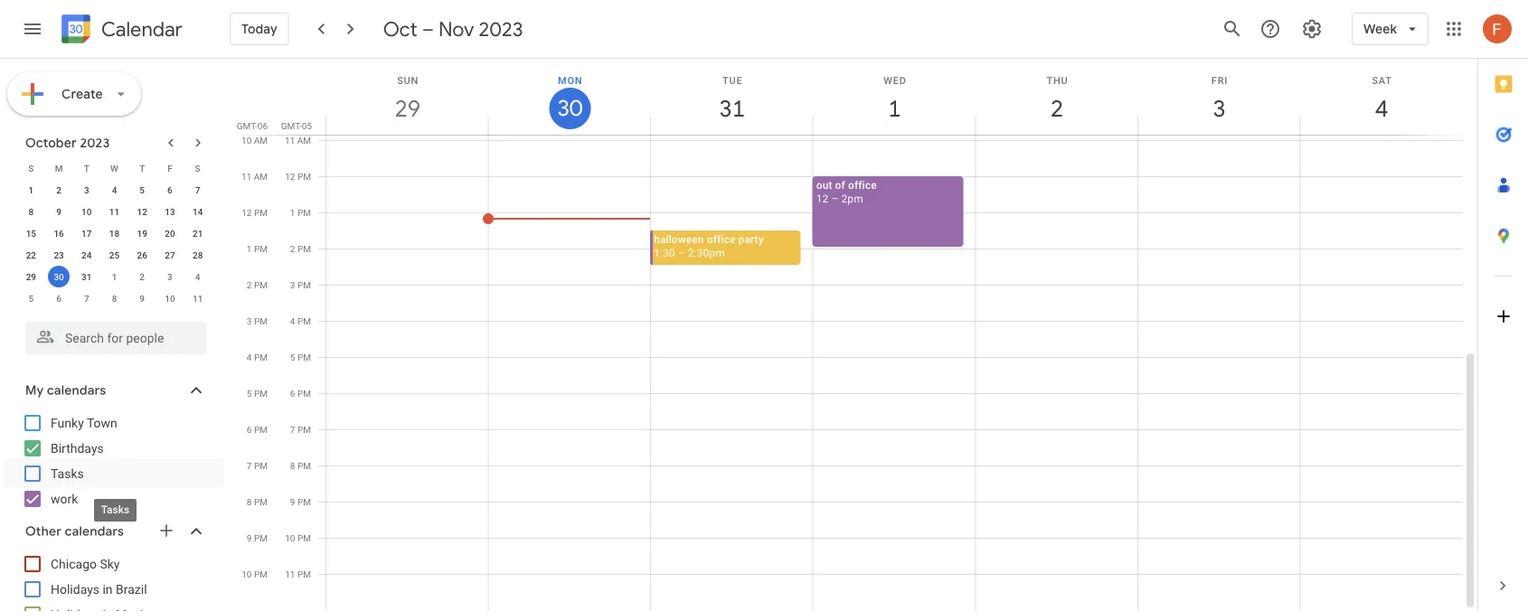 Task type: locate. For each thing, give the bounding box(es) containing it.
3 inside fri 3
[[1212, 94, 1225, 123]]

0 horizontal spatial t
[[84, 163, 89, 174]]

0 horizontal spatial 2023
[[80, 135, 110, 151]]

halloween
[[654, 233, 704, 246]]

1 pm down gmt-05
[[290, 207, 311, 218]]

1 down wed
[[887, 94, 900, 123]]

row group
[[17, 179, 212, 309]]

1 horizontal spatial 12 pm
[[285, 171, 311, 182]]

9 down november 2 element
[[140, 293, 145, 304]]

1:30
[[654, 246, 675, 259]]

0 horizontal spatial 9 pm
[[247, 533, 268, 544]]

other calendars button
[[4, 517, 224, 546]]

– for out of office 12 – 2pm
[[832, 192, 839, 205]]

10 pm up 11 pm
[[285, 533, 311, 544]]

4
[[1374, 94, 1387, 123], [112, 184, 117, 195], [195, 271, 200, 282], [290, 316, 295, 326], [247, 352, 252, 363]]

calendars up "funky town"
[[47, 383, 106, 399]]

12 up "19"
[[137, 206, 147, 217]]

1 horizontal spatial 11 am
[[285, 135, 311, 146]]

1 horizontal spatial s
[[195, 163, 200, 174]]

30 down the "23"
[[54, 271, 64, 282]]

30 cell
[[45, 266, 73, 288]]

0 horizontal spatial s
[[28, 163, 34, 174]]

1 horizontal spatial 6 pm
[[290, 388, 311, 399]]

6 pm
[[290, 388, 311, 399], [247, 424, 268, 435]]

5
[[140, 184, 145, 195], [28, 293, 34, 304], [290, 352, 295, 363], [247, 388, 252, 399]]

0 horizontal spatial 11 am
[[241, 171, 268, 182]]

1 horizontal spatial 2023
[[479, 16, 523, 42]]

october 2023 grid
[[17, 157, 212, 309]]

1 horizontal spatial 5 pm
[[290, 352, 311, 363]]

november 9 element
[[131, 288, 153, 309]]

f
[[167, 163, 172, 174]]

26 element
[[131, 244, 153, 266]]

gmt- right 06
[[281, 120, 302, 131]]

pm
[[297, 171, 311, 182], [254, 207, 268, 218], [297, 207, 311, 218], [254, 243, 268, 254], [297, 243, 311, 254], [254, 279, 268, 290], [297, 279, 311, 290], [254, 316, 268, 326], [297, 316, 311, 326], [254, 352, 268, 363], [297, 352, 311, 363], [254, 388, 268, 399], [297, 388, 311, 399], [254, 424, 268, 435], [297, 424, 311, 435], [254, 460, 268, 471], [297, 460, 311, 471], [254, 496, 268, 507], [297, 496, 311, 507], [254, 533, 268, 544], [297, 533, 311, 544], [254, 569, 268, 580], [297, 569, 311, 580]]

12
[[285, 171, 295, 182], [816, 192, 829, 205], [137, 206, 147, 217], [242, 207, 252, 218]]

1 vertical spatial 29
[[26, 271, 36, 282]]

grid
[[232, 59, 1478, 611]]

town
[[87, 416, 117, 430]]

1 up 15 element
[[28, 184, 34, 195]]

office
[[848, 179, 877, 191], [707, 233, 736, 246]]

1 horizontal spatial 30
[[556, 94, 581, 123]]

add other calendars image
[[157, 522, 175, 540]]

settings menu image
[[1301, 18, 1323, 40]]

gmt-06
[[237, 120, 268, 131]]

1 horizontal spatial tasks
[[101, 504, 130, 516]]

16
[[54, 228, 64, 239]]

1 inside wed 1
[[887, 94, 900, 123]]

None search field
[[0, 315, 224, 355]]

1 horizontal spatial t
[[139, 163, 145, 174]]

– down of
[[832, 192, 839, 205]]

1 down gmt-05
[[290, 207, 295, 218]]

november 8 element
[[104, 288, 125, 309]]

november 11 element
[[187, 288, 209, 309]]

– right oct
[[422, 16, 434, 42]]

– down halloween
[[678, 246, 685, 259]]

1 vertical spatial office
[[707, 233, 736, 246]]

0 vertical spatial 2023
[[479, 16, 523, 42]]

gmt-
[[237, 120, 258, 131], [281, 120, 302, 131]]

calendars
[[47, 383, 106, 399], [65, 524, 124, 540]]

31 down 24
[[81, 271, 92, 282]]

0 horizontal spatial 3 pm
[[247, 316, 268, 326]]

2 row from the top
[[17, 179, 212, 201]]

0 horizontal spatial office
[[707, 233, 736, 246]]

1 vertical spatial –
[[832, 192, 839, 205]]

grid containing 29
[[232, 59, 1478, 611]]

1 horizontal spatial 29
[[394, 94, 419, 123]]

calendar heading
[[98, 17, 183, 42]]

am down 06
[[254, 135, 268, 146]]

1 t from the left
[[84, 163, 89, 174]]

0 horizontal spatial 4 pm
[[247, 352, 268, 363]]

1 vertical spatial 11 am
[[241, 171, 268, 182]]

office up 2pm
[[848, 179, 877, 191]]

25 element
[[104, 244, 125, 266]]

10 element
[[76, 201, 97, 222]]

29 inside column header
[[394, 94, 419, 123]]

tasks
[[51, 466, 84, 481], [101, 504, 130, 516]]

1 horizontal spatial 10 pm
[[285, 533, 311, 544]]

1 horizontal spatial 2 pm
[[290, 243, 311, 254]]

t left 'f'
[[139, 163, 145, 174]]

1 horizontal spatial gmt-
[[281, 120, 302, 131]]

my calendars button
[[4, 376, 224, 405]]

0 vertical spatial 8 pm
[[290, 460, 311, 471]]

1 horizontal spatial 31
[[718, 94, 744, 123]]

0 vertical spatial 7 pm
[[290, 424, 311, 435]]

9 pm
[[290, 496, 311, 507], [247, 533, 268, 544]]

1 row from the top
[[17, 157, 212, 179]]

3
[[1212, 94, 1225, 123], [84, 184, 89, 195], [167, 271, 173, 282], [290, 279, 295, 290], [247, 316, 252, 326]]

oct – nov 2023
[[383, 16, 523, 42]]

0 horizontal spatial gmt-
[[237, 120, 258, 131]]

31 down "tue"
[[718, 94, 744, 123]]

chicago
[[51, 557, 97, 572]]

12 down out
[[816, 192, 829, 205]]

0 horizontal spatial tasks
[[51, 466, 84, 481]]

2023 right nov
[[479, 16, 523, 42]]

2 gmt- from the left
[[281, 120, 302, 131]]

1 vertical spatial 7 pm
[[247, 460, 268, 471]]

0 horizontal spatial 31
[[81, 271, 92, 282]]

11 am down 10 am
[[241, 171, 268, 182]]

29 down sun
[[394, 94, 419, 123]]

20
[[165, 228, 175, 239]]

31 column header
[[650, 59, 814, 135]]

10 pm left 11 pm
[[242, 569, 268, 580]]

30 inside cell
[[54, 271, 64, 282]]

in
[[103, 582, 113, 597]]

1 vertical spatial 6 pm
[[247, 424, 268, 435]]

0 vertical spatial 5 pm
[[290, 352, 311, 363]]

30 down mon
[[556, 94, 581, 123]]

28 element
[[187, 244, 209, 266]]

10 down gmt-06
[[241, 135, 252, 146]]

0 vertical spatial 29
[[394, 94, 419, 123]]

30 link
[[549, 88, 591, 129]]

12 pm
[[285, 171, 311, 182], [242, 207, 268, 218]]

4 link
[[1361, 88, 1403, 129]]

row group containing 1
[[17, 179, 212, 309]]

1 vertical spatial 2 pm
[[247, 279, 268, 290]]

calendar
[[101, 17, 183, 42]]

tasks up work
[[51, 466, 84, 481]]

my
[[25, 383, 44, 399]]

10
[[241, 135, 252, 146], [81, 206, 92, 217], [165, 293, 175, 304], [285, 533, 295, 544], [242, 569, 252, 580]]

0 vertical spatial 11 am
[[285, 135, 311, 146]]

5 row from the top
[[17, 244, 212, 266]]

24
[[81, 250, 92, 260]]

2 horizontal spatial –
[[832, 192, 839, 205]]

am down 10 am
[[254, 171, 268, 182]]

21
[[193, 228, 203, 239]]

2
[[1050, 94, 1063, 123], [56, 184, 61, 195], [290, 243, 295, 254], [140, 271, 145, 282], [247, 279, 252, 290]]

calendars for other calendars
[[65, 524, 124, 540]]

0 horizontal spatial 1 pm
[[247, 243, 268, 254]]

0 horizontal spatial –
[[422, 16, 434, 42]]

1 vertical spatial tasks
[[101, 504, 130, 516]]

10 up 11 pm
[[285, 533, 295, 544]]

27 element
[[159, 244, 181, 266]]

calendars up chicago sky
[[65, 524, 124, 540]]

29 down 22
[[26, 271, 36, 282]]

0 vertical spatial 3 pm
[[290, 279, 311, 290]]

1 link
[[874, 88, 916, 129]]

13
[[165, 206, 175, 217]]

0 horizontal spatial 6 pm
[[247, 424, 268, 435]]

3 row from the top
[[17, 201, 212, 222]]

t left the w
[[84, 163, 89, 174]]

28
[[193, 250, 203, 260]]

3 pm
[[290, 279, 311, 290], [247, 316, 268, 326]]

0 horizontal spatial 29
[[26, 271, 36, 282]]

0 vertical spatial tasks
[[51, 466, 84, 481]]

29 element
[[20, 266, 42, 288]]

9
[[56, 206, 61, 217], [140, 293, 145, 304], [290, 496, 295, 507], [247, 533, 252, 544]]

2023 right october
[[80, 135, 110, 151]]

1 vertical spatial 30
[[54, 271, 64, 282]]

5 pm
[[290, 352, 311, 363], [247, 388, 268, 399]]

2 link
[[1036, 88, 1078, 129]]

work
[[51, 492, 78, 506]]

1 down 25 element
[[112, 271, 117, 282]]

week button
[[1352, 7, 1429, 51]]

0 vertical spatial office
[[848, 179, 877, 191]]

1 right 28 element
[[247, 243, 252, 254]]

november 6 element
[[48, 288, 70, 309]]

1 gmt- from the left
[[237, 120, 258, 131]]

30 column header
[[488, 59, 651, 135]]

12 inside out of office 12 – 2pm
[[816, 192, 829, 205]]

18 element
[[104, 222, 125, 244]]

10 left 11 pm
[[242, 569, 252, 580]]

11 element
[[104, 201, 125, 222]]

0 horizontal spatial 12 pm
[[242, 207, 268, 218]]

7 row from the top
[[17, 288, 212, 309]]

1 pm right 28 element
[[247, 243, 268, 254]]

4 row from the top
[[17, 222, 212, 244]]

–
[[422, 16, 434, 42], [832, 192, 839, 205], [678, 246, 685, 259]]

1 pm
[[290, 207, 311, 218], [247, 243, 268, 254]]

30
[[556, 94, 581, 123], [54, 271, 64, 282]]

2 column header
[[975, 59, 1138, 135]]

1 horizontal spatial –
[[678, 246, 685, 259]]

brazil
[[116, 582, 147, 597]]

1 vertical spatial 8 pm
[[247, 496, 268, 507]]

tasks list item
[[4, 459, 224, 488]]

s
[[28, 163, 34, 174], [195, 163, 200, 174]]

0 horizontal spatial 7 pm
[[247, 460, 268, 471]]

15
[[26, 228, 36, 239]]

1 horizontal spatial 1 pm
[[290, 207, 311, 218]]

1 horizontal spatial 4 pm
[[290, 316, 311, 326]]

3 link
[[1199, 88, 1240, 129]]

fri
[[1212, 75, 1228, 86]]

tasks inside list item
[[51, 466, 84, 481]]

s right 'f'
[[195, 163, 200, 174]]

– inside out of office 12 – 2pm
[[832, 192, 839, 205]]

24 element
[[76, 244, 97, 266]]

0 vertical spatial 31
[[718, 94, 744, 123]]

0 horizontal spatial 5 pm
[[247, 388, 268, 399]]

row containing 5
[[17, 288, 212, 309]]

8 pm
[[290, 460, 311, 471], [247, 496, 268, 507]]

of
[[835, 179, 845, 191]]

gmt- up 10 am
[[237, 120, 258, 131]]

1 vertical spatial calendars
[[65, 524, 124, 540]]

12 pm down gmt-05
[[285, 171, 311, 182]]

16 element
[[48, 222, 70, 244]]

0 vertical spatial 6 pm
[[290, 388, 311, 399]]

1 vertical spatial 10 pm
[[242, 569, 268, 580]]

30 inside "mon 30"
[[556, 94, 581, 123]]

0 horizontal spatial 30
[[54, 271, 64, 282]]

1 horizontal spatial 9 pm
[[290, 496, 311, 507]]

11 am
[[285, 135, 311, 146], [241, 171, 268, 182]]

11 pm
[[285, 569, 311, 580]]

31 inside row group
[[81, 271, 92, 282]]

tab list
[[1479, 59, 1528, 561]]

13 element
[[159, 201, 181, 222]]

sat
[[1372, 75, 1393, 86]]

17
[[81, 228, 92, 239]]

1
[[887, 94, 900, 123], [28, 184, 34, 195], [290, 207, 295, 218], [247, 243, 252, 254], [112, 271, 117, 282]]

t
[[84, 163, 89, 174], [139, 163, 145, 174]]

row containing 8
[[17, 201, 212, 222]]

0 vertical spatial calendars
[[47, 383, 106, 399]]

1 vertical spatial 31
[[81, 271, 92, 282]]

1 horizontal spatial office
[[848, 179, 877, 191]]

12 pm right 14 element
[[242, 207, 268, 218]]

tasks up other calendars dropdown button
[[101, 504, 130, 516]]

29 column header
[[326, 59, 489, 135]]

0 vertical spatial 30
[[556, 94, 581, 123]]

9 up 11 pm
[[290, 496, 295, 507]]

office up 2:30pm
[[707, 233, 736, 246]]

4 pm
[[290, 316, 311, 326], [247, 352, 268, 363]]

row
[[17, 157, 212, 179], [17, 179, 212, 201], [17, 201, 212, 222], [17, 222, 212, 244], [17, 244, 212, 266], [17, 266, 212, 288], [17, 288, 212, 309]]

14
[[193, 206, 203, 217]]

row containing 1
[[17, 179, 212, 201]]

2:30pm
[[688, 246, 725, 259]]

Search for people text field
[[36, 322, 195, 355]]

31
[[718, 94, 744, 123], [81, 271, 92, 282]]

thu
[[1047, 75, 1068, 86]]

november 5 element
[[20, 288, 42, 309]]

6 row from the top
[[17, 266, 212, 288]]

0 vertical spatial –
[[422, 16, 434, 42]]

– inside halloween office party 1:30 – 2:30pm
[[678, 246, 685, 259]]

gmt-05
[[281, 120, 312, 131]]

11 am down gmt-05
[[285, 135, 311, 146]]

1 vertical spatial 2023
[[80, 135, 110, 151]]

1 vertical spatial 1 pm
[[247, 243, 268, 254]]

0 horizontal spatial 8 pm
[[247, 496, 268, 507]]

am
[[254, 135, 268, 146], [297, 135, 311, 146], [254, 171, 268, 182]]

11
[[285, 135, 295, 146], [241, 171, 252, 182], [109, 206, 120, 217], [193, 293, 203, 304], [285, 569, 295, 580]]

1 horizontal spatial 8 pm
[[290, 460, 311, 471]]

2 vertical spatial –
[[678, 246, 685, 259]]

other calendars list
[[4, 550, 224, 611]]

s left m
[[28, 163, 34, 174]]

9 right the add other calendars icon
[[247, 533, 252, 544]]

0 vertical spatial 2 pm
[[290, 243, 311, 254]]



Task type: describe. For each thing, give the bounding box(es) containing it.
06
[[258, 120, 268, 131]]

1 horizontal spatial 7 pm
[[290, 424, 311, 435]]

20 element
[[159, 222, 181, 244]]

funky town
[[51, 416, 117, 430]]

17 element
[[76, 222, 97, 244]]

22
[[26, 250, 36, 260]]

0 vertical spatial 9 pm
[[290, 496, 311, 507]]

05
[[302, 120, 312, 131]]

out of office 12 – 2pm
[[816, 179, 877, 205]]

create button
[[7, 72, 141, 116]]

0 horizontal spatial 10 pm
[[242, 569, 268, 580]]

31 link
[[712, 88, 753, 129]]

gmt- for 05
[[281, 120, 302, 131]]

my calendars
[[25, 383, 106, 399]]

23
[[54, 250, 64, 260]]

office inside halloween office party 1:30 – 2:30pm
[[707, 233, 736, 246]]

m
[[55, 163, 63, 174]]

chicago sky
[[51, 557, 120, 572]]

november 10 element
[[159, 288, 181, 309]]

november 1 element
[[104, 266, 125, 288]]

– for halloween office party 1:30 – 2:30pm
[[678, 246, 685, 259]]

4 column header
[[1300, 59, 1463, 135]]

2pm
[[841, 192, 863, 205]]

office inside out of office 12 – 2pm
[[848, 179, 877, 191]]

row containing 29
[[17, 266, 212, 288]]

12 element
[[131, 201, 153, 222]]

november 3 element
[[159, 266, 181, 288]]

birthdays
[[51, 441, 104, 456]]

9 up 16 element
[[56, 206, 61, 217]]

november 7 element
[[76, 288, 97, 309]]

3 column header
[[1138, 59, 1301, 135]]

26
[[137, 250, 147, 260]]

today button
[[230, 7, 289, 51]]

gmt- for 06
[[237, 120, 258, 131]]

12 right 14 element
[[242, 207, 252, 218]]

30, today element
[[48, 266, 70, 288]]

row containing 15
[[17, 222, 212, 244]]

nov
[[439, 16, 474, 42]]

25
[[109, 250, 120, 260]]

thu 2
[[1047, 75, 1068, 123]]

10 down november 3 element
[[165, 293, 175, 304]]

0 vertical spatial 10 pm
[[285, 533, 311, 544]]

week
[[1364, 21, 1397, 37]]

am down 05
[[297, 135, 311, 146]]

calendar element
[[58, 11, 183, 51]]

10 am
[[241, 135, 268, 146]]

19
[[137, 228, 147, 239]]

calendars for my calendars
[[47, 383, 106, 399]]

mon
[[558, 75, 583, 86]]

fri 3
[[1212, 75, 1228, 123]]

1 horizontal spatial 3 pm
[[290, 279, 311, 290]]

4 inside "sat 4"
[[1374, 94, 1387, 123]]

holidays in brazil
[[51, 582, 147, 597]]

1 s from the left
[[28, 163, 34, 174]]

31 element
[[76, 266, 97, 288]]

1 vertical spatial 3 pm
[[247, 316, 268, 326]]

funky
[[51, 416, 84, 430]]

7 inside november 7 element
[[84, 293, 89, 304]]

holidays
[[51, 582, 99, 597]]

12 inside 12 element
[[137, 206, 147, 217]]

other
[[25, 524, 62, 540]]

row containing s
[[17, 157, 212, 179]]

0 vertical spatial 4 pm
[[290, 316, 311, 326]]

wed
[[884, 75, 907, 86]]

1 column header
[[813, 59, 976, 135]]

15 element
[[20, 222, 42, 244]]

october 2023
[[25, 135, 110, 151]]

w
[[110, 163, 118, 174]]

29 inside october 2023 'grid'
[[26, 271, 36, 282]]

2 inside thu 2
[[1050, 94, 1063, 123]]

my calendars list
[[4, 409, 224, 514]]

halloween office party 1:30 – 2:30pm
[[654, 233, 764, 259]]

october
[[25, 135, 77, 151]]

23 element
[[48, 244, 70, 266]]

10 up 17
[[81, 206, 92, 217]]

1 vertical spatial 12 pm
[[242, 207, 268, 218]]

row containing 22
[[17, 244, 212, 266]]

tue 31
[[718, 75, 744, 123]]

november 2 element
[[131, 266, 153, 288]]

mon 30
[[556, 75, 583, 123]]

1 vertical spatial 5 pm
[[247, 388, 268, 399]]

today
[[241, 21, 277, 37]]

21 element
[[187, 222, 209, 244]]

29 link
[[387, 88, 428, 129]]

out
[[816, 179, 832, 191]]

wed 1
[[884, 75, 907, 123]]

2 s from the left
[[195, 163, 200, 174]]

2 t from the left
[[139, 163, 145, 174]]

0 vertical spatial 12 pm
[[285, 171, 311, 182]]

0 horizontal spatial 2 pm
[[247, 279, 268, 290]]

create
[[61, 86, 103, 102]]

sun
[[397, 75, 419, 86]]

31 inside column header
[[718, 94, 744, 123]]

14 element
[[187, 201, 209, 222]]

sky
[[100, 557, 120, 572]]

november 4 element
[[187, 266, 209, 288]]

oct
[[383, 16, 417, 42]]

1 vertical spatial 9 pm
[[247, 533, 268, 544]]

tue
[[723, 75, 743, 86]]

sat 4
[[1372, 75, 1393, 123]]

22 element
[[20, 244, 42, 266]]

27
[[165, 250, 175, 260]]

main drawer image
[[22, 18, 43, 40]]

18
[[109, 228, 120, 239]]

19 element
[[131, 222, 153, 244]]

party
[[738, 233, 764, 246]]

0 vertical spatial 1 pm
[[290, 207, 311, 218]]

sun 29
[[394, 75, 419, 123]]

1 vertical spatial 4 pm
[[247, 352, 268, 363]]

other calendars
[[25, 524, 124, 540]]

12 down gmt-05
[[285, 171, 295, 182]]



Task type: vqa. For each thing, say whether or not it's contained in the screenshot.


